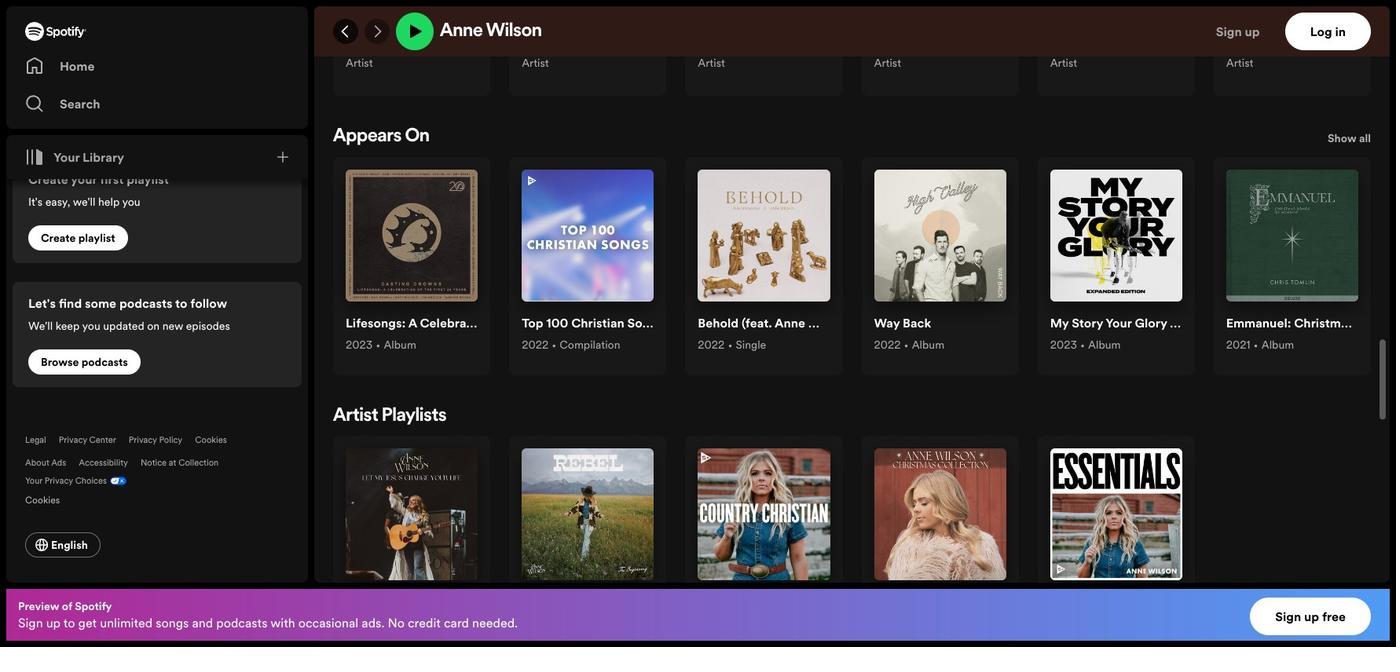 Task type: vqa. For each thing, say whether or not it's contained in the screenshot.


Task type: locate. For each thing, give the bounding box(es) containing it.
create your first playlist it's easy, we'll help you
[[28, 171, 169, 210]]

2 album from the left
[[912, 337, 945, 353]]

album for a
[[384, 337, 417, 353]]

of
[[492, 315, 504, 332], [62, 599, 72, 615]]

preview of spotify sign up to get unlimited songs and podcasts with occasional ads. no credit card needed.
[[18, 599, 518, 632]]

policy
[[159, 435, 183, 446]]

artist down "tasha"
[[698, 55, 725, 71]]

songs
[[628, 315, 664, 332]]

cookies link
[[195, 435, 227, 446], [25, 490, 72, 508]]

top 100 christian songs
[[522, 315, 664, 332]]

0 vertical spatial of
[[492, 315, 504, 332]]

1 vertical spatial to
[[64, 615, 75, 632]]

let's
[[28, 295, 56, 312]]

single
[[736, 337, 767, 353]]

1 horizontal spatial to
[[175, 295, 188, 312]]

compilation
[[560, 337, 621, 353]]

podcasts inside browse podcasts link
[[82, 355, 128, 370]]

1 horizontal spatial sign
[[1217, 23, 1243, 40]]

about
[[25, 457, 49, 469]]

spotify image
[[25, 22, 86, 41]]

you right 'help'
[[122, 194, 140, 210]]

2022 for top
[[522, 337, 549, 353]]

0 vertical spatial to
[[175, 295, 188, 312]]

privacy policy
[[129, 435, 183, 446]]

english button
[[25, 533, 101, 558]]

2 horizontal spatial 2022
[[874, 337, 901, 353]]

main element
[[6, 6, 308, 583]]

&
[[928, 35, 937, 52]]

to left get
[[64, 615, 75, 632]]

mac powell artist
[[1051, 35, 1118, 71]]

katy nichole link
[[346, 35, 421, 55]]

cain artist
[[522, 35, 554, 71]]

2022 down behold
[[698, 337, 725, 353]]

of left the
[[492, 315, 504, 332]]

search link
[[25, 88, 289, 119]]

cookies link up collection at bottom left
[[195, 435, 227, 446]]

privacy up notice
[[129, 435, 157, 446]]

1 album from the left
[[384, 337, 417, 353]]

podcasts down updated
[[82, 355, 128, 370]]

1 vertical spatial podcasts
[[82, 355, 128, 370]]

0 vertical spatial your
[[53, 149, 80, 166]]

20
[[558, 315, 574, 332]]

2 horizontal spatial up
[[1305, 608, 1320, 626]]

artist left playlists
[[333, 407, 379, 426]]

0 horizontal spatial to
[[64, 615, 75, 632]]

appears on element
[[333, 127, 1372, 376]]

2023 for lifesongs:
[[346, 337, 373, 353]]

0 horizontal spatial your
[[25, 476, 43, 487]]

album down back
[[912, 337, 945, 353]]

home
[[60, 57, 95, 75]]

you right keep
[[82, 318, 100, 334]]

0 horizontal spatial 2023
[[346, 337, 373, 353]]

your library
[[53, 149, 124, 166]]

1 vertical spatial cookies
[[25, 494, 60, 507]]

album down story
[[1089, 337, 1121, 353]]

browse podcasts
[[41, 355, 128, 370]]

0 horizontal spatial of
[[62, 599, 72, 615]]

to up new
[[175, 295, 188, 312]]

create for playlist
[[41, 230, 76, 246]]

privacy center
[[59, 435, 116, 446]]

create
[[28, 171, 68, 188], [41, 230, 76, 246]]

updated
[[103, 318, 144, 334]]

sign inside sign up free button
[[1276, 608, 1302, 626]]

artist
[[346, 55, 373, 71], [874, 55, 902, 71], [522, 55, 549, 71], [698, 55, 725, 71], [1051, 55, 1078, 71], [1227, 55, 1254, 71], [333, 407, 379, 426]]

1 vertical spatial playlist
[[78, 230, 115, 246]]

up inside preview of spotify sign up to get unlimited songs and podcasts with occasional ads. no credit card needed.
[[46, 615, 61, 632]]

of left get
[[62, 599, 72, 615]]

cyr
[[1290, 35, 1311, 52]]

back
[[903, 315, 932, 332]]

1 vertical spatial anne
[[775, 315, 806, 332]]

album for story
[[1089, 337, 1121, 353]]

artist inside cochren & co. artist
[[874, 55, 902, 71]]

anne right the (feat.
[[775, 315, 806, 332]]

1 horizontal spatial up
[[1246, 23, 1261, 40]]

library
[[83, 149, 124, 166]]

1 horizontal spatial cookies link
[[195, 435, 227, 446]]

1 horizontal spatial you
[[122, 194, 140, 210]]

3 album from the left
[[1089, 337, 1121, 353]]

sign up free
[[1276, 608, 1347, 626]]

0 horizontal spatial playlist
[[78, 230, 115, 246]]

artist down mac
[[1051, 55, 1078, 71]]

top bar and user menu element
[[314, 6, 1391, 57]]

0 vertical spatial podcasts
[[119, 295, 173, 312]]

2023 down lifesongs:
[[346, 337, 373, 353]]

1 vertical spatial you
[[82, 318, 100, 334]]

playlist right first
[[127, 171, 169, 188]]

sign up button
[[1210, 13, 1286, 50]]

show all link
[[1328, 129, 1372, 151]]

occasional
[[298, 615, 359, 632]]

cookies link down your privacy choices
[[25, 490, 72, 508]]

lifesongs: a celebration of the first 20 years
[[346, 315, 608, 332]]

2 2023 from the left
[[1051, 337, 1078, 353]]

2 horizontal spatial sign
[[1276, 608, 1302, 626]]

privacy up ads
[[59, 435, 87, 446]]

2022 for behold
[[698, 337, 725, 353]]

choices
[[75, 476, 107, 487]]

0 vertical spatial playlist
[[127, 171, 169, 188]]

jordan st. cyr link
[[1227, 35, 1311, 55]]

up inside button
[[1246, 23, 1261, 40]]

create up easy,
[[28, 171, 68, 188]]

mac
[[1051, 35, 1076, 52]]

artist down katy
[[346, 55, 373, 71]]

2 vertical spatial podcasts
[[216, 615, 268, 632]]

lifesongs:
[[346, 315, 406, 332]]

1 vertical spatial of
[[62, 599, 72, 615]]

create inside button
[[41, 230, 76, 246]]

ads.
[[362, 615, 385, 632]]

sign up free button
[[1251, 598, 1372, 636]]

your down about
[[25, 476, 43, 487]]

california consumer privacy act (ccpa) opt-out icon image
[[107, 476, 127, 490]]

artist inside tasha layton artist
[[698, 55, 725, 71]]

2 horizontal spatial your
[[1106, 315, 1132, 332]]

cookies for top cookies link
[[195, 435, 227, 446]]

0 vertical spatial you
[[122, 194, 140, 210]]

episodes
[[186, 318, 230, 334]]

0 horizontal spatial you
[[82, 318, 100, 334]]

artist down the cochren
[[874, 55, 902, 71]]

create for your
[[28, 171, 68, 188]]

your inside appears on element
[[1106, 315, 1132, 332]]

podcasts up on
[[119, 295, 173, 312]]

album down the edition)
[[1262, 337, 1295, 353]]

needed.
[[472, 615, 518, 632]]

cookies
[[195, 435, 227, 446], [25, 494, 60, 507]]

up inside button
[[1305, 608, 1320, 626]]

your inside button
[[53, 149, 80, 166]]

0 horizontal spatial sign
[[18, 615, 43, 632]]

appears on
[[333, 127, 430, 146]]

sign inside button
[[1217, 23, 1243, 40]]

3 2022 from the left
[[698, 337, 725, 353]]

artist down jordan
[[1227, 55, 1254, 71]]

1 horizontal spatial anne
[[775, 315, 806, 332]]

2022 down top
[[522, 337, 549, 353]]

0 horizontal spatial up
[[46, 615, 61, 632]]

way back
[[874, 315, 932, 332]]

up for sign up free
[[1305, 608, 1320, 626]]

2022 down way
[[874, 337, 901, 353]]

behold
[[698, 315, 739, 332]]

your up the your
[[53, 149, 80, 166]]

privacy down ads
[[45, 476, 73, 487]]

your library button
[[19, 141, 131, 173]]

0 horizontal spatial cookies
[[25, 494, 60, 507]]

sign
[[1217, 23, 1243, 40], [1276, 608, 1302, 626], [18, 615, 43, 632]]

easy,
[[45, 194, 70, 210]]

behold (feat. anne wilson)
[[698, 315, 853, 332]]

album for back
[[912, 337, 945, 353]]

cain
[[522, 35, 554, 52]]

spotify
[[75, 599, 112, 615]]

2023 down my
[[1051, 337, 1078, 353]]

1 horizontal spatial playlist
[[127, 171, 169, 188]]

cookies up collection at bottom left
[[195, 435, 227, 446]]

st.
[[1271, 35, 1287, 52]]

you inside let's find some podcasts to follow we'll keep you updated on new episodes
[[82, 318, 100, 334]]

1 horizontal spatial your
[[53, 149, 80, 166]]

2 vertical spatial your
[[25, 476, 43, 487]]

2 2022 from the left
[[522, 337, 549, 353]]

2023
[[346, 337, 373, 353], [1051, 337, 1078, 353]]

2022 for way
[[874, 337, 901, 353]]

1 horizontal spatial 2022
[[698, 337, 725, 353]]

tasha layton link
[[698, 35, 774, 55]]

0 vertical spatial create
[[28, 171, 68, 188]]

you
[[122, 194, 140, 210], [82, 318, 100, 334]]

tasha
[[698, 35, 731, 52]]

1 horizontal spatial cookies
[[195, 435, 227, 446]]

create playlist button
[[28, 226, 128, 251]]

anne wilson
[[440, 22, 542, 41]]

podcasts inside let's find some podcasts to follow we'll keep you updated on new episodes
[[119, 295, 173, 312]]

cookies for cookies link to the left
[[25, 494, 60, 507]]

0 horizontal spatial anne
[[440, 22, 483, 41]]

you inside create your first playlist it's easy, we'll help you
[[122, 194, 140, 210]]

at
[[169, 457, 176, 469]]

in
[[1336, 23, 1347, 40]]

1 vertical spatial create
[[41, 230, 76, 246]]

create down easy,
[[41, 230, 76, 246]]

new
[[162, 318, 183, 334]]

accessibility
[[79, 457, 128, 469]]

1 vertical spatial your
[[1106, 315, 1132, 332]]

create inside create your first playlist it's easy, we'll help you
[[28, 171, 68, 188]]

podcasts inside preview of spotify sign up to get unlimited songs and podcasts with occasional ads. no credit card needed.
[[216, 615, 268, 632]]

notice at collection link
[[141, 457, 219, 469]]

1 2022 from the left
[[874, 337, 901, 353]]

0 vertical spatial cookies
[[195, 435, 227, 446]]

0 vertical spatial anne
[[440, 22, 483, 41]]

album down the a
[[384, 337, 417, 353]]

artist inside cain artist
[[522, 55, 549, 71]]

your
[[71, 171, 97, 188]]

jordan
[[1227, 35, 1268, 52]]

your right story
[[1106, 315, 1132, 332]]

playlist down 'help'
[[78, 230, 115, 246]]

podcasts right and
[[216, 615, 268, 632]]

notice at collection
[[141, 457, 219, 469]]

0 horizontal spatial 2022
[[522, 337, 549, 353]]

anne
[[440, 22, 483, 41], [775, 315, 806, 332]]

cochren & co. link
[[874, 35, 960, 55]]

1 2023 from the left
[[346, 337, 373, 353]]

anne left wilson
[[440, 22, 483, 41]]

1 horizontal spatial 2023
[[1051, 337, 1078, 353]]

your privacy choices
[[25, 476, 107, 487]]

cookies down your privacy choices
[[25, 494, 60, 507]]

artist down cain
[[522, 55, 549, 71]]

create playlist
[[41, 230, 115, 246]]

playlist inside create your first playlist it's easy, we'll help you
[[127, 171, 169, 188]]

1 horizontal spatial of
[[492, 315, 504, 332]]

1 vertical spatial cookies link
[[25, 490, 72, 508]]



Task type: describe. For each thing, give the bounding box(es) containing it.
your for your privacy choices
[[25, 476, 43, 487]]

privacy for privacy center
[[59, 435, 87, 446]]

artist inside jordan st. cyr artist
[[1227, 55, 1254, 71]]

cochren
[[874, 35, 925, 52]]

story
[[1072, 315, 1104, 332]]

let's find some podcasts to follow we'll keep you updated on new episodes
[[28, 295, 230, 334]]

collection
[[179, 457, 219, 469]]

my story your glory (expanded edition) link
[[1051, 315, 1281, 335]]

get
[[78, 615, 97, 632]]

powell
[[1079, 35, 1118, 52]]

no
[[388, 615, 405, 632]]

0 vertical spatial cookies link
[[195, 435, 227, 446]]

katy nichole artist
[[346, 35, 421, 71]]

follow
[[191, 295, 227, 312]]

keep
[[56, 318, 80, 334]]

browse
[[41, 355, 79, 370]]

credit
[[408, 615, 441, 632]]

my story your glory (expanded edition)
[[1051, 315, 1281, 332]]

0 horizontal spatial cookies link
[[25, 490, 72, 508]]

(expanded
[[1171, 315, 1233, 332]]

you for first
[[122, 194, 140, 210]]

christian
[[572, 315, 625, 332]]

sign inside preview of spotify sign up to get unlimited songs and podcasts with occasional ads. no credit card needed.
[[18, 615, 43, 632]]

sign up
[[1217, 23, 1261, 40]]

artist playlists
[[333, 407, 447, 426]]

2021
[[1227, 337, 1251, 353]]

wilson
[[486, 22, 542, 41]]

way
[[874, 315, 900, 332]]

to inside preview of spotify sign up to get unlimited songs and podcasts with occasional ads. no credit card needed.
[[64, 615, 75, 632]]

songs
[[156, 615, 189, 632]]

some
[[85, 295, 116, 312]]

browse podcasts link
[[28, 350, 141, 375]]

find
[[59, 295, 82, 312]]

privacy for privacy policy
[[129, 435, 157, 446]]

card
[[444, 615, 469, 632]]

preview
[[18, 599, 59, 615]]

your privacy choices button
[[25, 476, 107, 487]]

go forward image
[[371, 25, 384, 38]]

100
[[547, 315, 569, 332]]

up for sign up
[[1246, 23, 1261, 40]]

your for your library
[[53, 149, 80, 166]]

all
[[1360, 130, 1372, 146]]

about ads
[[25, 457, 66, 469]]

years
[[577, 315, 608, 332]]

the
[[507, 315, 526, 332]]

to inside let's find some podcasts to follow we'll keep you updated on new episodes
[[175, 295, 188, 312]]

center
[[89, 435, 116, 446]]

legal
[[25, 435, 46, 446]]

of inside appears on element
[[492, 315, 504, 332]]

tasha layton artist
[[698, 35, 774, 71]]

english
[[51, 538, 88, 553]]

anne inside 'link'
[[775, 315, 806, 332]]

home link
[[25, 50, 289, 82]]

of inside preview of spotify sign up to get unlimited songs and podcasts with occasional ads. no credit card needed.
[[62, 599, 72, 615]]

first
[[529, 315, 555, 332]]

we'll
[[28, 318, 53, 334]]

wilson)
[[809, 315, 853, 332]]

search
[[60, 95, 100, 112]]

privacy policy link
[[129, 435, 183, 446]]

free
[[1323, 608, 1347, 626]]

top
[[522, 315, 544, 332]]

edition)
[[1236, 315, 1281, 332]]

mac powell link
[[1051, 35, 1118, 55]]

on
[[147, 318, 160, 334]]

4 album from the left
[[1262, 337, 1295, 353]]

artist inside katy nichole artist
[[346, 55, 373, 71]]

accessibility link
[[79, 457, 128, 469]]

you for some
[[82, 318, 100, 334]]

way back link
[[874, 315, 932, 335]]

go back image
[[340, 25, 352, 38]]

katy
[[346, 35, 373, 52]]

sign for sign up free
[[1276, 608, 1302, 626]]

legal link
[[25, 435, 46, 446]]

lifesongs: a celebration of the first 20 years link
[[346, 315, 608, 335]]

show
[[1328, 130, 1357, 146]]

playlist inside button
[[78, 230, 115, 246]]

a
[[408, 315, 417, 332]]

notice
[[141, 457, 167, 469]]

2023 for my
[[1051, 337, 1078, 353]]

behold (feat. anne wilson) link
[[698, 315, 853, 335]]

sign for sign up
[[1217, 23, 1243, 40]]

layton
[[734, 35, 774, 52]]

we'll
[[73, 194, 95, 210]]

cain link
[[522, 35, 554, 55]]

(feat.
[[742, 315, 772, 332]]

artist playlists element
[[333, 407, 1372, 648]]

artist inside mac powell artist
[[1051, 55, 1078, 71]]

anne inside top bar and user menu element
[[440, 22, 483, 41]]

celebration
[[420, 315, 489, 332]]

jordan st. cyr artist
[[1227, 35, 1311, 71]]

privacy center link
[[59, 435, 116, 446]]



